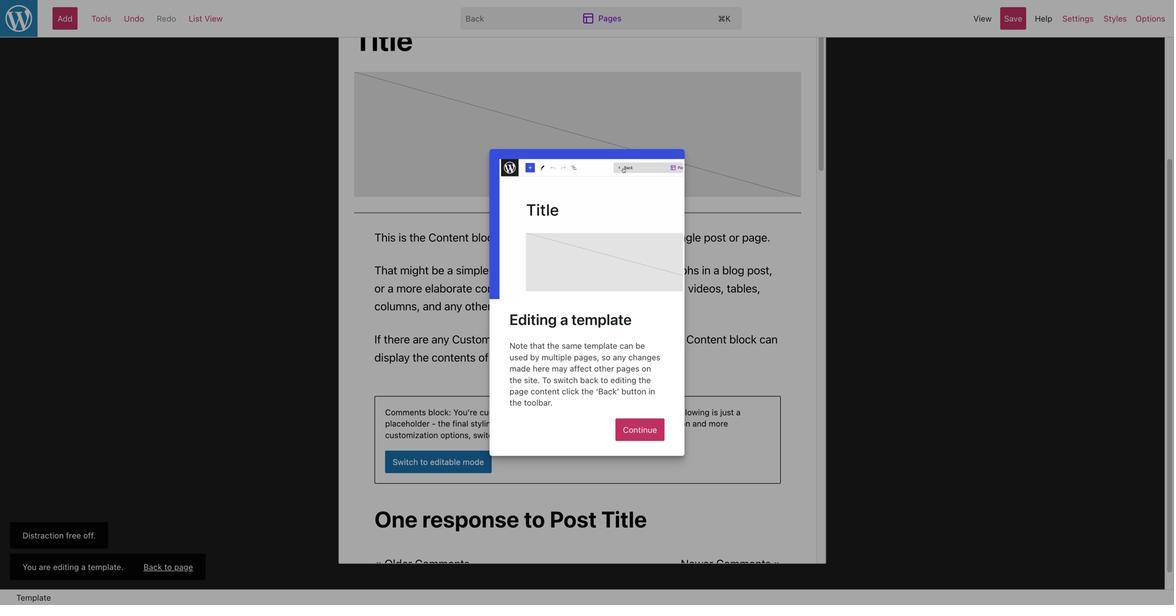Task type: locate. For each thing, give the bounding box(es) containing it.
a
[[560, 311, 568, 328], [81, 562, 86, 572]]

back
[[144, 562, 162, 572]]

back
[[580, 375, 599, 385]]

the down "made"
[[510, 375, 522, 385]]

can
[[620, 341, 633, 351]]

continue
[[623, 425, 657, 435]]

distraction
[[23, 531, 64, 540]]

a inside document
[[560, 311, 568, 328]]

to down other
[[601, 375, 608, 385]]

0 vertical spatial page
[[510, 387, 529, 396]]

0 horizontal spatial page
[[174, 562, 193, 572]]

0 horizontal spatial editing
[[53, 562, 79, 572]]

page right back
[[174, 562, 193, 572]]

changes
[[629, 353, 661, 362]]

pages
[[617, 364, 640, 373]]

button
[[622, 387, 646, 396]]

the up the multiple
[[547, 341, 560, 351]]

toolbar.
[[524, 398, 553, 408]]

1 vertical spatial to
[[164, 562, 172, 572]]

in
[[649, 387, 655, 396]]

so
[[602, 353, 611, 362]]

1 horizontal spatial a
[[560, 311, 568, 328]]

template up so
[[584, 341, 618, 351]]

distraction free off. button
[[10, 523, 108, 549]]

affect
[[570, 364, 592, 373]]

editor top bar region
[[0, 0, 1174, 38]]

page inside the note that the same template can be used by multiple pages, so any changes made here may affect other pages on the site. to switch back to editing the page content click the 'back' button in the toolbar.
[[510, 387, 529, 396]]

template up can
[[572, 311, 632, 328]]

0 vertical spatial to
[[601, 375, 608, 385]]

1 vertical spatial editing
[[53, 562, 79, 572]]

to inside back to page button
[[164, 562, 172, 572]]

the
[[547, 341, 560, 351], [510, 375, 522, 385], [639, 375, 651, 385], [582, 387, 594, 396], [510, 398, 522, 408]]

to
[[601, 375, 608, 385], [164, 562, 172, 572]]

are
[[39, 562, 51, 572]]

site icon image
[[0, 0, 39, 38]]

template
[[572, 311, 632, 328], [584, 341, 618, 351]]

1 vertical spatial a
[[81, 562, 86, 572]]

1 vertical spatial template
[[584, 341, 618, 351]]

page
[[510, 387, 529, 396], [174, 562, 193, 572]]

page inside button
[[174, 562, 193, 572]]

1 horizontal spatial page
[[510, 387, 529, 396]]

editing right are
[[53, 562, 79, 572]]

may
[[552, 364, 568, 373]]

distraction free off.
[[23, 531, 96, 540]]

editing
[[611, 375, 637, 385], [53, 562, 79, 572]]

click
[[562, 387, 579, 396]]

to inside the note that the same template can be used by multiple pages, so any changes made here may affect other pages on the site. to switch back to editing the page content click the 'back' button in the toolbar.
[[601, 375, 608, 385]]

made
[[510, 364, 531, 373]]

0 vertical spatial a
[[560, 311, 568, 328]]

to right back
[[164, 562, 172, 572]]

0 vertical spatial template
[[572, 311, 632, 328]]

a left template.
[[81, 562, 86, 572]]

1 horizontal spatial to
[[601, 375, 608, 385]]

a up same
[[560, 311, 568, 328]]

0 vertical spatial editing
[[611, 375, 637, 385]]

by
[[530, 353, 539, 362]]

back to page
[[144, 562, 193, 572]]

multiple
[[542, 353, 572, 362]]

pages
[[599, 14, 622, 23]]

pages,
[[574, 353, 600, 362]]

editing a template document
[[490, 149, 685, 456]]

editing
[[510, 311, 557, 328]]

1 horizontal spatial editing
[[611, 375, 637, 385]]

page down the site.
[[510, 387, 529, 396]]

editing down pages in the right of the page
[[611, 375, 637, 385]]

0 horizontal spatial to
[[164, 562, 172, 572]]

you
[[23, 562, 37, 572]]

1 vertical spatial page
[[174, 562, 193, 572]]



Task type: describe. For each thing, give the bounding box(es) containing it.
template inside the note that the same template can be used by multiple pages, so any changes made here may affect other pages on the site. to switch back to editing the page content click the 'back' button in the toolbar.
[[584, 341, 618, 351]]

to
[[542, 375, 551, 385]]

0 horizontal spatial a
[[81, 562, 86, 572]]

used
[[510, 353, 528, 362]]

⌘k
[[718, 14, 731, 23]]

editing inside the note that the same template can be used by multiple pages, so any changes made here may affect other pages on the site. to switch back to editing the page content click the 'back' button in the toolbar.
[[611, 375, 637, 385]]

the down the back
[[582, 387, 594, 396]]

editing a template
[[510, 311, 632, 328]]

template
[[16, 593, 51, 602]]

on
[[642, 364, 651, 373]]

the down the on
[[639, 375, 651, 385]]

'back'
[[596, 387, 619, 396]]

free
[[66, 531, 81, 540]]

any
[[613, 353, 626, 362]]

continue button
[[616, 419, 665, 441]]

other
[[594, 364, 614, 373]]

off.
[[83, 531, 96, 540]]

note that the same template can be used by multiple pages, so any changes made here may affect other pages on the site. to switch back to editing the page content click the 'back' button in the toolbar.
[[510, 341, 661, 408]]

you are editing a template.
[[23, 562, 124, 572]]

same
[[562, 341, 582, 351]]

the left the toolbar.
[[510, 398, 522, 408]]

switch
[[554, 375, 578, 385]]

that
[[530, 341, 545, 351]]

here
[[533, 364, 550, 373]]

site.
[[524, 375, 540, 385]]

note
[[510, 341, 528, 351]]

content
[[531, 387, 560, 396]]

back to page button
[[144, 561, 193, 573]]

be
[[636, 341, 645, 351]]

template.
[[88, 562, 124, 572]]



Task type: vqa. For each thing, say whether or not it's contained in the screenshot.
"Analytics" Link
no



